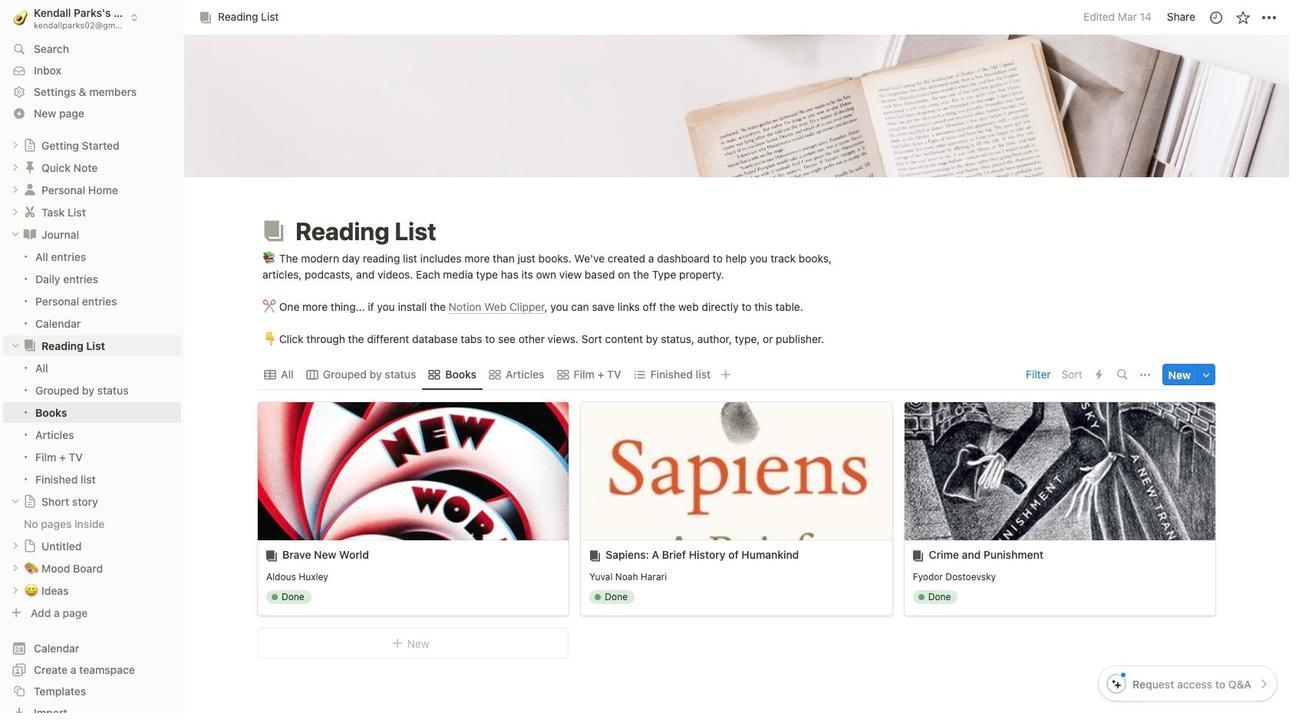 Task type: locate. For each thing, give the bounding box(es) containing it.
group
[[0, 245, 184, 335], [0, 357, 184, 490]]

3 tab from the left
[[422, 364, 483, 385]]

change page icon image for 2nd open icon from the top
[[22, 204, 38, 220]]

🎨 image
[[25, 559, 38, 577]]

change page icon image for 1st close image
[[22, 227, 38, 242]]

1 vertical spatial open image
[[11, 163, 20, 172]]

change page icon image
[[23, 138, 37, 152], [22, 160, 38, 175], [22, 182, 38, 198], [22, 204, 38, 220], [260, 217, 288, 245], [22, 227, 38, 242], [22, 338, 38, 353], [23, 495, 37, 508], [23, 539, 37, 553]]

close image
[[11, 497, 20, 506]]

1 vertical spatial close image
[[11, 341, 20, 350]]

0 vertical spatial close image
[[11, 230, 20, 239]]

change page icon image for first open icon from the top
[[22, 182, 38, 198]]

create and view automations image
[[1096, 369, 1103, 380]]

change page icon image for second close image from the top
[[22, 338, 38, 353]]

open image
[[11, 141, 20, 150], [11, 163, 20, 172]]

change page icon image for third open icon from the bottom
[[23, 539, 37, 553]]

4 open image from the top
[[11, 564, 20, 573]]

0 vertical spatial open image
[[11, 141, 20, 150]]

5 open image from the top
[[11, 586, 20, 595]]

updates image
[[1208, 10, 1224, 25]]

1 group from the top
[[0, 245, 184, 335]]

1 vertical spatial group
[[0, 357, 184, 490]]

2 open image from the top
[[11, 207, 20, 217]]

1 tab from the left
[[258, 364, 300, 385]]

tab
[[258, 364, 300, 385], [300, 364, 422, 385], [422, 364, 483, 385], [483, 364, 551, 385], [551, 364, 627, 385], [627, 364, 717, 385]]

2 tab from the left
[[300, 364, 422, 385]]

😀 image
[[25, 581, 38, 599]]

3 open image from the top
[[11, 541, 20, 551]]

group for the change page icon corresponding to second close image from the top
[[0, 357, 184, 490]]

open image
[[11, 185, 20, 194], [11, 207, 20, 217], [11, 541, 20, 551], [11, 564, 20, 573], [11, 586, 20, 595]]

close image
[[11, 230, 20, 239], [11, 341, 20, 350]]

tab list
[[258, 359, 1022, 390]]

0 vertical spatial group
[[0, 245, 184, 335]]

✂️ image
[[262, 297, 276, 315]]

2 group from the top
[[0, 357, 184, 490]]



Task type: describe. For each thing, give the bounding box(es) containing it.
4 tab from the left
[[483, 364, 551, 385]]

1 open image from the top
[[11, 141, 20, 150]]

1 open image from the top
[[11, 185, 20, 194]]

favorite image
[[1235, 10, 1251, 25]]

📚 image
[[262, 249, 276, 266]]

2 close image from the top
[[11, 341, 20, 350]]

6 tab from the left
[[627, 364, 717, 385]]

1 close image from the top
[[11, 230, 20, 239]]

👇 image
[[262, 329, 276, 347]]

🥑 image
[[13, 8, 28, 27]]

2 open image from the top
[[11, 163, 20, 172]]

group for 1st close image the change page icon
[[0, 245, 184, 335]]

change page icon image for close icon
[[23, 495, 37, 508]]

5 tab from the left
[[551, 364, 627, 385]]



Task type: vqa. For each thing, say whether or not it's contained in the screenshot.
second group from the bottom
yes



